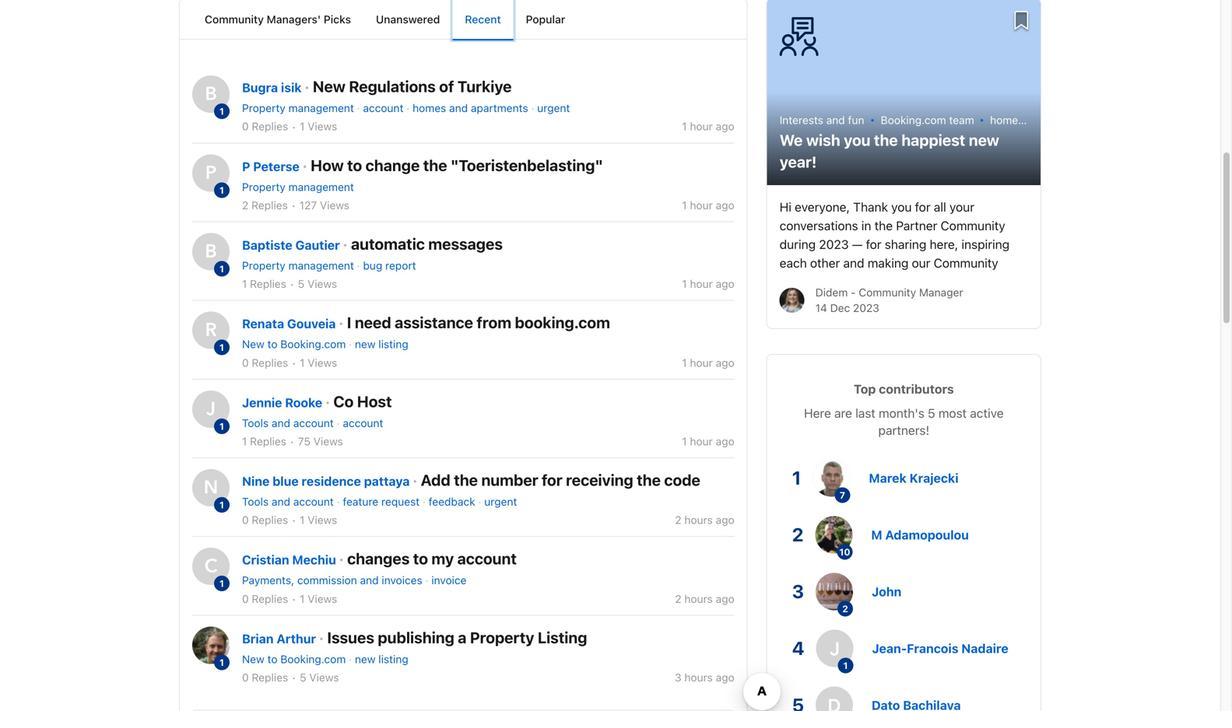 Task type: vqa. For each thing, say whether or not it's contained in the screenshot.
the top the LGBTQ+
no



Task type: locate. For each thing, give the bounding box(es) containing it.
making
[[868, 256, 909, 270]]

c
[[204, 554, 217, 580]]

0 vertical spatial 2
[[242, 199, 249, 212]]

r
[[205, 318, 217, 343]]

0 vertical spatial new listing
[[355, 338, 408, 351]]

views for co
[[313, 435, 343, 448]]

new down issues
[[355, 653, 376, 666]]

the up the 'feedback'
[[454, 471, 478, 489]]

b
[[205, 81, 217, 107], [205, 239, 217, 265]]

other
[[810, 256, 840, 270]]

0 up p
[[242, 120, 249, 133]]

1 new listing from the top
[[355, 338, 408, 351]]

1 vertical spatial property management link
[[242, 180, 354, 193]]

1 vertical spatial tools and account link
[[242, 495, 334, 508]]

new listing link
[[355, 338, 408, 351], [355, 653, 408, 666]]

2
[[242, 199, 249, 212], [675, 514, 682, 527], [675, 593, 682, 605]]

property management link for automatic messages
[[242, 259, 354, 272]]

2 vertical spatial hours
[[684, 671, 713, 684]]

2 0 from the top
[[242, 356, 249, 369]]

2 vertical spatial management
[[288, 259, 354, 272]]

0 vertical spatial listing
[[378, 338, 408, 351]]

0 vertical spatial you
[[844, 131, 871, 149]]

feature request link
[[343, 495, 420, 508]]

hour for from
[[690, 356, 713, 369]]

community inside didem - community manager 14 dec 2023
[[859, 286, 916, 299]]

2 0 replies from the top
[[242, 356, 288, 369]]

4 hour from the top
[[690, 356, 713, 369]]

how
[[311, 156, 344, 174]]

tools and account down jennie rooke link
[[242, 417, 334, 430]]

urgent link up '"toeristenbelasting"'
[[537, 102, 570, 115]]

property
[[242, 102, 286, 115], [242, 180, 286, 193], [242, 259, 286, 272], [470, 628, 534, 647]]

0 vertical spatial 5 views
[[298, 278, 337, 290]]

hours
[[684, 514, 713, 527], [684, 593, 713, 605], [684, 671, 713, 684]]

new listing link down issues
[[355, 653, 408, 666]]

top
[[854, 382, 876, 396]]

4 1 views from the top
[[300, 593, 337, 605]]

5 left most
[[928, 406, 935, 421]]

tools and account down blue
[[242, 495, 334, 508]]

homes and apartments link for account
[[413, 102, 528, 115]]

you down fun
[[844, 131, 871, 149]]

6 ago from the top
[[716, 514, 735, 527]]

new to booking.com down arthur
[[242, 653, 346, 666]]

you
[[844, 131, 871, 149], [891, 200, 912, 214]]

account link down co host link
[[343, 417, 383, 430]]

1 1 replies from the top
[[242, 278, 286, 290]]

1 views down gouveia
[[300, 356, 337, 369]]

1 horizontal spatial you
[[891, 200, 912, 214]]

feedback link
[[429, 495, 475, 508]]

2 vertical spatial property management
[[242, 259, 354, 272]]

booking.com
[[881, 114, 946, 127], [280, 338, 346, 351], [280, 653, 346, 666]]

3 0 from the top
[[242, 514, 249, 527]]

profile picture for user john9001.msn.com image
[[816, 573, 853, 611]]

homes for account
[[413, 102, 446, 115]]

0 horizontal spatial homes and apartments
[[413, 102, 528, 115]]

urgent up '"toeristenbelasting"'
[[537, 102, 570, 115]]

booking.com for i need assistance from booking.com
[[280, 338, 346, 351]]

and for homes and apartments link related to booking.com team
[[1027, 114, 1046, 127]]

3 1 views from the top
[[300, 514, 337, 527]]

listing
[[378, 338, 408, 351], [378, 653, 408, 666]]

nadaire
[[962, 642, 1009, 656]]

5 views for automatic messages
[[298, 278, 337, 290]]

2 ago from the top
[[716, 199, 735, 212]]

new right isik
[[313, 77, 346, 95]]

property management link down baptiste  gautier at the left of page
[[242, 259, 354, 272]]

1 new to booking.com from the top
[[242, 338, 346, 351]]

0 horizontal spatial apartments
[[471, 102, 528, 115]]

1 vertical spatial management
[[288, 180, 354, 193]]

homes down new regulations of turkiye
[[413, 102, 446, 115]]

renata gouveia
[[242, 317, 336, 331]]

0 vertical spatial b
[[205, 81, 217, 107]]

0 vertical spatial tools and account
[[242, 417, 334, 430]]

5 views down arthur
[[300, 671, 339, 684]]

i need assistance from booking.com link
[[347, 313, 610, 332]]

2 tools and account from the top
[[242, 495, 334, 508]]

3
[[675, 671, 682, 684]]

community left managers'
[[205, 13, 264, 26]]

0 down payments,
[[242, 593, 249, 605]]

1 vertical spatial tools
[[242, 495, 269, 508]]

2023 inside didem - community manager 14 dec 2023
[[853, 301, 879, 314]]

2 hours ago for n
[[675, 514, 735, 527]]

popular
[[526, 13, 565, 26]]

1 vertical spatial new listing link
[[355, 653, 408, 666]]

property management down isik
[[242, 102, 354, 115]]

and down changes at the left of page
[[360, 574, 379, 587]]

0 replies down bugra
[[242, 120, 288, 133]]

new listing link for publishing
[[355, 653, 408, 666]]

bugra
[[242, 80, 278, 95]]

0 vertical spatial new to booking.com
[[242, 338, 346, 351]]

1 vertical spatial hours
[[684, 593, 713, 605]]

2 vertical spatial new
[[242, 653, 264, 666]]

0 horizontal spatial you
[[844, 131, 871, 149]]

1 1 views from the top
[[300, 120, 337, 133]]

1 views for b
[[300, 120, 337, 133]]

0 vertical spatial account link
[[363, 102, 404, 115]]

0 horizontal spatial urgent
[[484, 495, 517, 508]]

cristian mechiu link
[[242, 553, 336, 568]]

recent
[[465, 13, 501, 26]]

1 vertical spatial property management
[[242, 180, 354, 193]]

property management for new regulations of turkiye
[[242, 102, 354, 115]]

2 new to booking.com from the top
[[242, 653, 346, 666]]

tools and account for n
[[242, 495, 334, 508]]

replies down baptiste
[[250, 278, 286, 290]]

1 vertical spatial 5
[[928, 406, 935, 421]]

0 horizontal spatial 2023
[[819, 237, 849, 252]]

mechiu
[[292, 553, 336, 568]]

2 horizontal spatial for
[[915, 200, 931, 214]]

1 horizontal spatial j
[[830, 638, 840, 660]]

and right team
[[1027, 114, 1046, 127]]

0 down brian
[[242, 671, 249, 684]]

add the number for receiving the code link
[[421, 471, 700, 489]]

views down arthur
[[309, 671, 339, 684]]

urgent link down number
[[484, 495, 517, 508]]

renata
[[242, 317, 284, 331]]

0 replies down brian
[[242, 671, 288, 684]]

management down gautier on the left
[[288, 259, 354, 272]]

0 horizontal spatial j
[[206, 396, 216, 422]]

1 vertical spatial new
[[242, 338, 264, 351]]

1 vertical spatial you
[[891, 200, 912, 214]]

replies up cristian
[[252, 514, 288, 527]]

views down gouveia
[[308, 356, 337, 369]]

1 views
[[300, 120, 337, 133], [300, 356, 337, 369], [300, 514, 337, 527], [300, 593, 337, 605]]

1 views for n
[[300, 514, 337, 527]]

replies down renata
[[252, 356, 288, 369]]

1 vertical spatial 5 views
[[300, 671, 339, 684]]

new listing for publishing
[[355, 653, 408, 666]]

1 horizontal spatial urgent link
[[537, 102, 570, 115]]

2 1 views from the top
[[300, 356, 337, 369]]

0 horizontal spatial homes and apartments link
[[413, 102, 528, 115]]

0 vertical spatial 5
[[298, 278, 305, 290]]

0 down nine
[[242, 514, 249, 527]]

0 horizontal spatial homes
[[413, 102, 446, 115]]

for left all
[[915, 200, 931, 214]]

managers'
[[267, 13, 321, 26]]

new to booking.com link down arthur
[[242, 653, 346, 666]]

unanswered button
[[363, 0, 453, 40]]

1 horizontal spatial 2023
[[853, 301, 879, 314]]

1 horizontal spatial for
[[866, 237, 882, 252]]

3 management from the top
[[288, 259, 354, 272]]

1 vertical spatial new to booking.com
[[242, 653, 346, 666]]

0 replies for b
[[242, 120, 288, 133]]

1 management from the top
[[288, 102, 354, 115]]

1 vertical spatial urgent link
[[484, 495, 517, 508]]

new down renata
[[242, 338, 264, 351]]

2 1 replies from the top
[[242, 435, 286, 448]]

1 vertical spatial 2 hours ago
[[675, 593, 735, 605]]

homes and apartments link for booking.com team
[[990, 114, 1106, 127]]

n
[[204, 475, 218, 501]]

0 for n
[[242, 514, 249, 527]]

replies down payments,
[[252, 593, 288, 605]]

2 new to booking.com link from the top
[[242, 653, 346, 666]]

blue
[[273, 474, 299, 489]]

jean-
[[872, 642, 907, 656]]

2023
[[819, 237, 849, 252], [853, 301, 879, 314]]

and down of
[[449, 102, 468, 115]]

1 hour from the top
[[690, 120, 713, 133]]

0 vertical spatial 1 replies
[[242, 278, 286, 290]]

new to booking.com
[[242, 338, 346, 351], [242, 653, 346, 666]]

and down —
[[843, 256, 864, 270]]

community inside button
[[205, 13, 264, 26]]

views up how
[[308, 120, 337, 133]]

0 vertical spatial for
[[915, 200, 931, 214]]

0
[[242, 120, 249, 133], [242, 356, 249, 369], [242, 514, 249, 527], [242, 593, 249, 605], [242, 671, 249, 684]]

4 ago from the top
[[716, 356, 735, 369]]

3 0 replies from the top
[[242, 514, 288, 527]]

0 for r
[[242, 356, 249, 369]]

co host
[[333, 392, 392, 410]]

2 hour from the top
[[690, 199, 713, 212]]

1 vertical spatial new
[[355, 338, 376, 351]]

profile picture for user ba.industries.ut.gmail.com image
[[192, 627, 230, 664]]

replies
[[252, 120, 288, 133], [251, 199, 288, 212], [250, 278, 286, 290], [252, 356, 288, 369], [250, 435, 286, 448], [252, 514, 288, 527], [252, 593, 288, 605], [252, 671, 288, 684]]

1 horizontal spatial homes and apartments link
[[990, 114, 1106, 127]]

1 b from the top
[[205, 81, 217, 107]]

1 2 hours ago from the top
[[675, 514, 735, 527]]

tools and account link down blue
[[242, 495, 334, 508]]

property management link down isik
[[242, 102, 354, 115]]

1 views for c
[[300, 593, 337, 605]]

and inside hi everyone, thank you for all your conversations in the partner community during 2023 — for sharing here, inspiring each other and making our community
[[843, 256, 864, 270]]

residence
[[302, 474, 361, 489]]

3 ago from the top
[[716, 278, 735, 290]]

your
[[950, 200, 975, 214]]

0 vertical spatial booking.com
[[881, 114, 946, 127]]

4 0 replies from the top
[[242, 593, 288, 605]]

1 views down commission
[[300, 593, 337, 605]]

0 vertical spatial urgent
[[537, 102, 570, 115]]

for right —
[[866, 237, 882, 252]]

inspiring
[[962, 237, 1010, 252]]

2 2 hours ago from the top
[[675, 593, 735, 605]]

tab list
[[180, 0, 747, 40]]

for right number
[[542, 471, 563, 489]]

0 for c
[[242, 593, 249, 605]]

views for issues
[[309, 671, 339, 684]]

5 down baptiste  gautier link
[[298, 278, 305, 290]]

new for i need assistance from booking.com
[[242, 338, 264, 351]]

happiest
[[902, 131, 965, 149]]

1 property management link from the top
[[242, 102, 354, 115]]

tools and account link down jennie rooke link
[[242, 417, 334, 430]]

3 property management from the top
[[242, 259, 354, 272]]

2 hours from the top
[[684, 593, 713, 605]]

interests and fun
[[780, 114, 864, 127]]

homes
[[413, 102, 446, 115], [990, 114, 1024, 127]]

1 replies down jennie
[[242, 435, 286, 448]]

1 vertical spatial urgent
[[484, 495, 517, 508]]

2 management from the top
[[288, 180, 354, 193]]

1 views down "nine blue residence pattaya"
[[300, 514, 337, 527]]

1 tools and account link from the top
[[242, 417, 334, 430]]

new listing down issues
[[355, 653, 408, 666]]

new
[[969, 131, 999, 149], [355, 338, 376, 351], [355, 653, 376, 666]]

management down isik
[[288, 102, 354, 115]]

new to booking.com link down "renata gouveia"
[[242, 338, 346, 351]]

1 horizontal spatial homes and apartments
[[990, 114, 1106, 127]]

the inside we wish you the happiest new year!
[[874, 131, 898, 149]]

127 views
[[299, 199, 350, 212]]

1 0 from the top
[[242, 120, 249, 133]]

0 vertical spatial hours
[[684, 514, 713, 527]]

1 vertical spatial booking.com
[[280, 338, 346, 351]]

profile picture for user apartamentkraju.gmail.com image
[[813, 460, 850, 497]]

hour
[[690, 120, 713, 133], [690, 199, 713, 212], [690, 278, 713, 290], [690, 356, 713, 369], [690, 435, 713, 448]]

1 horizontal spatial homes
[[990, 114, 1024, 127]]

0 vertical spatial tools and account link
[[242, 417, 334, 430]]

2 listing from the top
[[378, 653, 408, 666]]

automatic messages link
[[351, 235, 503, 253]]

and down jennie rooke link
[[272, 417, 290, 430]]

2 hours ago
[[675, 514, 735, 527], [675, 593, 735, 605]]

views down gautier on the left
[[307, 278, 337, 290]]

127
[[299, 199, 317, 212]]

14
[[815, 301, 827, 314]]

1 horizontal spatial urgent
[[537, 102, 570, 115]]

5 hour from the top
[[690, 435, 713, 448]]

1 horizontal spatial apartments
[[1048, 114, 1106, 127]]

you inside we wish you the happiest new year!
[[844, 131, 871, 149]]

1 vertical spatial 1 replies
[[242, 435, 286, 448]]

messages
[[428, 235, 503, 253]]

"toeristenbelasting"
[[451, 156, 603, 174]]

j left jean-
[[830, 638, 840, 660]]

homes right team
[[990, 114, 1024, 127]]

-
[[851, 286, 856, 299]]

hour for turkiye
[[690, 120, 713, 133]]

1 0 replies from the top
[[242, 120, 288, 133]]

0 vertical spatial urgent link
[[537, 102, 570, 115]]

0 vertical spatial management
[[288, 102, 354, 115]]

5 ago from the top
[[716, 435, 735, 448]]

urgent down number
[[484, 495, 517, 508]]

marek krajecki link
[[869, 471, 959, 486]]

2023 inside hi everyone, thank you for all your conversations in the partner community during 2023 — for sharing here, inspiring each other and making our community
[[819, 237, 849, 252]]

0 vertical spatial new to booking.com link
[[242, 338, 346, 351]]

0 vertical spatial new listing link
[[355, 338, 408, 351]]

replies for automatic messages
[[250, 278, 286, 290]]

replies down brian arthur link
[[252, 671, 288, 684]]

pattaya
[[364, 474, 410, 489]]

1 ago from the top
[[716, 120, 735, 133]]

1 views up how
[[300, 120, 337, 133]]

thank
[[853, 200, 888, 214]]

2 vertical spatial property management link
[[242, 259, 354, 272]]

views for how
[[320, 199, 350, 212]]

7 ago from the top
[[716, 593, 735, 605]]

property management link up 127
[[242, 180, 354, 193]]

ago
[[716, 120, 735, 133], [716, 199, 735, 212], [716, 278, 735, 290], [716, 356, 735, 369], [716, 435, 735, 448], [716, 514, 735, 527], [716, 593, 735, 605], [716, 671, 735, 684]]

a
[[458, 628, 467, 647]]

0 vertical spatial 2023
[[819, 237, 849, 252]]

0 replies down payments,
[[242, 593, 288, 605]]

2 vertical spatial new
[[355, 653, 376, 666]]

new down brian
[[242, 653, 264, 666]]

1 replies down baptiste
[[242, 278, 286, 290]]

here,
[[930, 237, 958, 252]]

commission
[[297, 574, 357, 587]]

0 vertical spatial property management
[[242, 102, 354, 115]]

urgent link for n
[[484, 495, 517, 508]]

j left jennie
[[206, 396, 216, 422]]

2 1 hour ago from the top
[[682, 199, 735, 212]]

1 new listing link from the top
[[355, 338, 408, 351]]

jean-francois nadaire
[[872, 642, 1009, 656]]

property up 2 replies
[[242, 180, 286, 193]]

property management
[[242, 102, 354, 115], [242, 180, 354, 193], [242, 259, 354, 272]]

new down "need"
[[355, 338, 376, 351]]

2 tools from the top
[[242, 495, 269, 508]]

account up invoice
[[457, 550, 517, 568]]

account up 75 views at the left
[[293, 417, 334, 430]]

hours for n
[[684, 514, 713, 527]]

1 vertical spatial listing
[[378, 653, 408, 666]]

listing down publishing
[[378, 653, 408, 666]]

1 vertical spatial 2
[[675, 514, 682, 527]]

account down "nine blue residence pattaya"
[[293, 495, 334, 508]]

0 replies for r
[[242, 356, 288, 369]]

1 vertical spatial tools and account
[[242, 495, 334, 508]]

0 horizontal spatial urgent link
[[484, 495, 517, 508]]

1 vertical spatial new to booking.com link
[[242, 653, 346, 666]]

4 1 hour ago from the top
[[682, 356, 735, 369]]

2 hours ago for c
[[675, 593, 735, 605]]

4 0 from the top
[[242, 593, 249, 605]]

property down bugra
[[242, 102, 286, 115]]

ago for i need assistance from booking.com
[[716, 356, 735, 369]]

replies down bugra isik
[[252, 120, 288, 133]]

listing down "need"
[[378, 338, 408, 351]]

new listing link for need
[[355, 338, 408, 351]]

property right a
[[470, 628, 534, 647]]

0 vertical spatial new
[[969, 131, 999, 149]]

8 ago from the top
[[716, 671, 735, 684]]

1 vertical spatial 2023
[[853, 301, 879, 314]]

2023 down -
[[853, 301, 879, 314]]

2 vertical spatial booking.com
[[280, 653, 346, 666]]

new to booking.com for issues publishing a property listing
[[242, 653, 346, 666]]

5 views for issues publishing a property listing
[[300, 671, 339, 684]]

replies for new regulations of turkiye
[[252, 120, 288, 133]]

views right 127
[[320, 199, 350, 212]]

views for add
[[308, 514, 337, 527]]

1 property management from the top
[[242, 102, 354, 115]]

3 hour from the top
[[690, 278, 713, 290]]

tools
[[242, 417, 269, 430], [242, 495, 269, 508]]

0 replies
[[242, 120, 288, 133], [242, 356, 288, 369], [242, 514, 288, 527], [242, 593, 288, 605], [242, 671, 288, 684]]

5 down arthur
[[300, 671, 306, 684]]

ago for how to change the "toeristenbelasting"
[[716, 199, 735, 212]]

and
[[449, 102, 468, 115], [826, 114, 845, 127], [1027, 114, 1046, 127], [843, 256, 864, 270], [272, 417, 290, 430], [272, 495, 290, 508], [360, 574, 379, 587]]

3 property management link from the top
[[242, 259, 354, 272]]

0 vertical spatial 2 hours ago
[[675, 514, 735, 527]]

nine blue residence pattaya link
[[242, 474, 410, 489]]

2 b from the top
[[205, 239, 217, 265]]

views down 'nine blue residence pattaya' link
[[308, 514, 337, 527]]

new listing link down "need"
[[355, 338, 408, 351]]

jean-francois nadaire link
[[872, 642, 1009, 656]]

1 vertical spatial b
[[205, 239, 217, 265]]

5 1 hour ago from the top
[[682, 435, 735, 448]]

2 new listing from the top
[[355, 653, 408, 666]]

the right in on the right top of the page
[[875, 218, 893, 233]]

0 vertical spatial tools
[[242, 417, 269, 430]]

2 vertical spatial 5
[[300, 671, 306, 684]]

property management for automatic messages
[[242, 259, 354, 272]]

how to change the "toeristenbelasting" link
[[311, 156, 603, 174]]

booking.com down arthur
[[280, 653, 346, 666]]

5 for issues publishing a property listing
[[300, 671, 306, 684]]

our
[[912, 256, 931, 270]]

1 views for r
[[300, 356, 337, 369]]

tools and account link for j
[[242, 417, 334, 430]]

replies left '75'
[[250, 435, 286, 448]]

co host link
[[333, 392, 392, 410]]

p peterse
[[242, 159, 300, 174]]

1 new to booking.com link from the top
[[242, 338, 346, 351]]

2 for c
[[675, 593, 682, 605]]

the down booking.com team
[[874, 131, 898, 149]]

apartments
[[471, 102, 528, 115], [1048, 114, 1106, 127]]

payments, commission and invoices
[[242, 574, 422, 587]]

0 vertical spatial property management link
[[242, 102, 354, 115]]

views right '75'
[[313, 435, 343, 448]]

booking.com up happiest
[[881, 114, 946, 127]]

add
[[421, 471, 450, 489]]

account link down regulations
[[363, 102, 404, 115]]

john link
[[872, 585, 902, 599]]

community down making
[[859, 286, 916, 299]]

1 vertical spatial new listing
[[355, 653, 408, 666]]

1 hours from the top
[[684, 514, 713, 527]]

profile picture for user d.nohutlu image
[[780, 288, 805, 313]]

brian arthur link
[[242, 632, 316, 646]]

views for changes
[[308, 593, 337, 605]]

new down team
[[969, 131, 999, 149]]

you up partner
[[891, 200, 912, 214]]

0 replies down renata
[[242, 356, 288, 369]]

1 tools and account from the top
[[242, 417, 334, 430]]

account
[[363, 102, 404, 115], [293, 417, 334, 430], [343, 417, 383, 430], [293, 495, 334, 508], [457, 550, 517, 568]]

1 tools from the top
[[242, 417, 269, 430]]

1 listing from the top
[[378, 338, 408, 351]]

didem - community manager link
[[815, 286, 963, 299]]

1 replies for b
[[242, 278, 286, 290]]

1 1 hour ago from the top
[[682, 120, 735, 133]]

2 new listing link from the top
[[355, 653, 408, 666]]

2 vertical spatial 2
[[675, 593, 682, 605]]

replies for add the number for receiving the code
[[252, 514, 288, 527]]

0 horizontal spatial for
[[542, 471, 563, 489]]

the right change at left
[[423, 156, 447, 174]]

2 tools and account link from the top
[[242, 495, 334, 508]]

to down brian arthur link
[[267, 653, 278, 666]]

0 for b
[[242, 120, 249, 133]]

to right how
[[347, 156, 362, 174]]

replies for i need assistance from booking.com
[[252, 356, 288, 369]]

b left baptiste
[[205, 239, 217, 265]]

replies left 127
[[251, 199, 288, 212]]



Task type: describe. For each thing, give the bounding box(es) containing it.
feature
[[343, 495, 378, 508]]

feature request
[[343, 495, 420, 508]]

new to booking.com link for i
[[242, 338, 346, 351]]

ago for changes to my account
[[716, 593, 735, 605]]

and for j's tools and account link
[[272, 417, 290, 430]]

management for new regulations of turkiye
[[288, 102, 354, 115]]

views for automatic
[[307, 278, 337, 290]]

p peterse link
[[242, 159, 300, 174]]

contributors
[[879, 382, 954, 396]]

apartments for booking.com team
[[1048, 114, 1106, 127]]

new listing for need
[[355, 338, 408, 351]]

urgent for n
[[484, 495, 517, 508]]

homes for booking.com team
[[990, 114, 1024, 127]]

last
[[856, 406, 876, 421]]

add the number for receiving the code
[[421, 471, 700, 489]]

jennie rooke
[[242, 395, 322, 410]]

urgent for b
[[537, 102, 570, 115]]

tools and account for j
[[242, 417, 334, 430]]

arthur
[[277, 632, 316, 646]]

cristian mechiu
[[242, 553, 336, 568]]

and for interests and fun link
[[826, 114, 845, 127]]

1 replies for j
[[242, 435, 286, 448]]

conversations
[[780, 218, 858, 233]]

ago for issues publishing a property listing
[[716, 671, 735, 684]]

new for issues publishing a property listing
[[355, 653, 376, 666]]

wish
[[806, 131, 840, 149]]

month's
[[879, 406, 925, 421]]

1 hour ago for turkiye
[[682, 120, 735, 133]]

partner
[[896, 218, 937, 233]]

here
[[804, 406, 831, 421]]

jennie rooke link
[[242, 395, 322, 410]]

ago for add the number for receiving the code
[[716, 514, 735, 527]]

listing for need
[[378, 338, 408, 351]]

my
[[431, 550, 454, 568]]

property management link for new regulations of turkiye
[[242, 102, 354, 115]]

75 views
[[298, 435, 343, 448]]

property down baptiste
[[242, 259, 286, 272]]

how to change the "toeristenbelasting"
[[311, 156, 603, 174]]

new inside we wish you the happiest new year!
[[969, 131, 999, 149]]

gouveia
[[287, 317, 336, 331]]

0 vertical spatial j
[[206, 396, 216, 422]]

we wish you the happiest new year!
[[780, 131, 999, 171]]

new to booking.com for i need assistance from booking.com
[[242, 338, 346, 351]]

tools for j
[[242, 417, 269, 430]]

request
[[381, 495, 420, 508]]

account down regulations
[[363, 102, 404, 115]]

and for tools and account link associated with n
[[272, 495, 290, 508]]

francois
[[907, 642, 959, 656]]

invoices
[[382, 574, 422, 587]]

replies for how to change the "toeristenbelasting"
[[251, 199, 288, 212]]

all
[[934, 200, 946, 214]]

tools for n
[[242, 495, 269, 508]]

in
[[862, 218, 871, 233]]

5 0 from the top
[[242, 671, 249, 684]]

0 replies for n
[[242, 514, 288, 527]]

hours for c
[[684, 593, 713, 605]]

2 vertical spatial for
[[542, 471, 563, 489]]

peterse
[[253, 159, 300, 174]]

automatic
[[351, 235, 425, 253]]

number
[[481, 471, 538, 489]]

automatic messages
[[351, 235, 503, 253]]

hour for the
[[690, 199, 713, 212]]

5 inside here are last month's 5 most active partners!
[[928, 406, 935, 421]]

apartments for account
[[471, 102, 528, 115]]

bug
[[363, 259, 382, 272]]

co
[[333, 392, 354, 410]]

nine
[[242, 474, 270, 489]]

0 replies for c
[[242, 593, 288, 605]]

renata gouveia link
[[242, 317, 336, 331]]

profile picture for user m.adamopoulou.hotmail.com image
[[815, 517, 853, 554]]

change
[[366, 156, 420, 174]]

1 vertical spatial for
[[866, 237, 882, 252]]

ago for automatic messages
[[716, 278, 735, 290]]

you inside hi everyone, thank you for all your conversations in the partner community during 2023 — for sharing here, inspiring each other and making our community
[[891, 200, 912, 214]]

brian
[[242, 632, 274, 646]]

baptiste
[[242, 238, 292, 253]]

1 hour ago for from
[[682, 356, 735, 369]]

publishing
[[378, 628, 454, 647]]

we wish you the happiest new year! link
[[780, 131, 999, 171]]

m
[[871, 528, 882, 543]]

top contributors
[[854, 382, 954, 396]]

the inside hi everyone, thank you for all your conversations in the partner community during 2023 — for sharing here, inspiring each other and making our community
[[875, 218, 893, 233]]

homes and apartments for booking.com team
[[990, 114, 1106, 127]]

didem
[[815, 286, 848, 299]]

community down "inspiring"
[[934, 256, 998, 270]]

m adamopoulou
[[871, 528, 969, 543]]

bugra isik link
[[242, 80, 302, 95]]

1 vertical spatial account link
[[343, 417, 383, 430]]

the left code
[[637, 471, 661, 489]]

account down co host link
[[343, 417, 383, 430]]

2 property management link from the top
[[242, 180, 354, 193]]

i
[[347, 313, 351, 332]]

5 for automatic messages
[[298, 278, 305, 290]]

b for automatic messages
[[205, 239, 217, 265]]

marek krajecki
[[869, 471, 959, 486]]

turkiye
[[458, 77, 512, 95]]

tools and account link for n
[[242, 495, 334, 508]]

new for i need assistance from booking.com
[[355, 338, 376, 351]]

cristian
[[242, 553, 289, 568]]

5 0 replies from the top
[[242, 671, 288, 684]]

0 vertical spatial new
[[313, 77, 346, 95]]

here are last month's 5 most active partners!
[[804, 406, 1004, 438]]

3 hours from the top
[[684, 671, 713, 684]]

2 for n
[[675, 514, 682, 527]]

1 vertical spatial j
[[830, 638, 840, 660]]

unanswered
[[376, 13, 440, 26]]

to down renata
[[267, 338, 278, 351]]

payments,
[[242, 574, 294, 587]]

listing
[[538, 628, 587, 647]]

views for new
[[308, 120, 337, 133]]

booking.com
[[515, 313, 610, 332]]

new for issues publishing a property listing
[[242, 653, 264, 666]]

management for automatic messages
[[288, 259, 354, 272]]

booking.com team
[[881, 114, 974, 127]]

isik
[[281, 80, 302, 95]]

assistance
[[395, 313, 473, 332]]

sharing
[[885, 237, 927, 252]]

urgent link for b
[[537, 102, 570, 115]]

b for new regulations of turkiye
[[205, 81, 217, 107]]

to left my
[[413, 550, 428, 568]]

homes and apartments for account
[[413, 102, 528, 115]]

3 1 hour ago from the top
[[682, 278, 735, 290]]

m adamopoulou link
[[871, 528, 969, 543]]

ago for co host
[[716, 435, 735, 448]]

replies for issues publishing a property listing
[[252, 671, 288, 684]]

save image
[[1015, 11, 1028, 29]]

partners!
[[878, 423, 930, 438]]

booking.com team link
[[881, 114, 974, 127]]

issues publishing a property listing link
[[327, 628, 587, 647]]

active
[[970, 406, 1004, 421]]

rooke
[[285, 395, 322, 410]]

bug report link
[[363, 259, 416, 272]]

issues publishing a property listing
[[327, 628, 587, 647]]

ago for new regulations of turkiye
[[716, 120, 735, 133]]

replies for co host
[[250, 435, 286, 448]]

john
[[872, 585, 902, 599]]

1 hour ago for the
[[682, 199, 735, 212]]

2 property management from the top
[[242, 180, 354, 193]]

each
[[780, 256, 807, 270]]

community down your
[[941, 218, 1005, 233]]

nine blue residence pattaya
[[242, 474, 410, 489]]

views for i
[[308, 356, 337, 369]]

we
[[780, 131, 803, 149]]

hi
[[780, 200, 792, 214]]

picks
[[324, 13, 351, 26]]

fun
[[848, 114, 864, 127]]

booking.com for issues publishing a property listing
[[280, 653, 346, 666]]

krajecki
[[910, 471, 959, 486]]

popular button
[[513, 0, 578, 40]]

listing for publishing
[[378, 653, 408, 666]]

new to booking.com link for issues
[[242, 653, 346, 666]]

replies for changes to my account
[[252, 593, 288, 605]]

tab list containing community managers' picks
[[180, 0, 747, 40]]

issues
[[327, 628, 374, 647]]

and for account homes and apartments link
[[449, 102, 468, 115]]



